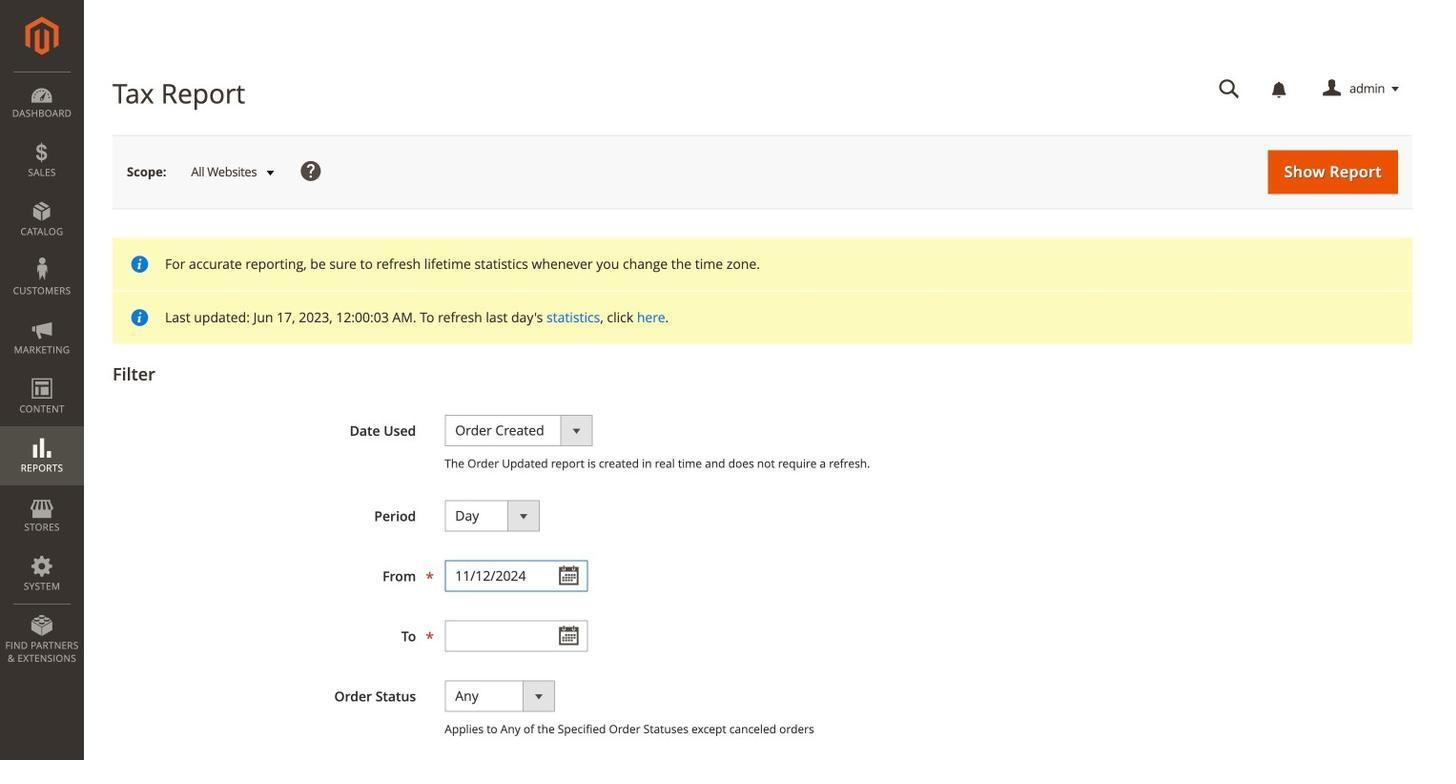 Task type: describe. For each thing, give the bounding box(es) containing it.
magento admin panel image
[[25, 16, 59, 55]]



Task type: locate. For each thing, give the bounding box(es) containing it.
None text field
[[445, 560, 588, 592], [445, 621, 588, 652], [445, 560, 588, 592], [445, 621, 588, 652]]

None text field
[[1206, 73, 1254, 106]]

menu bar
[[0, 72, 84, 675]]



